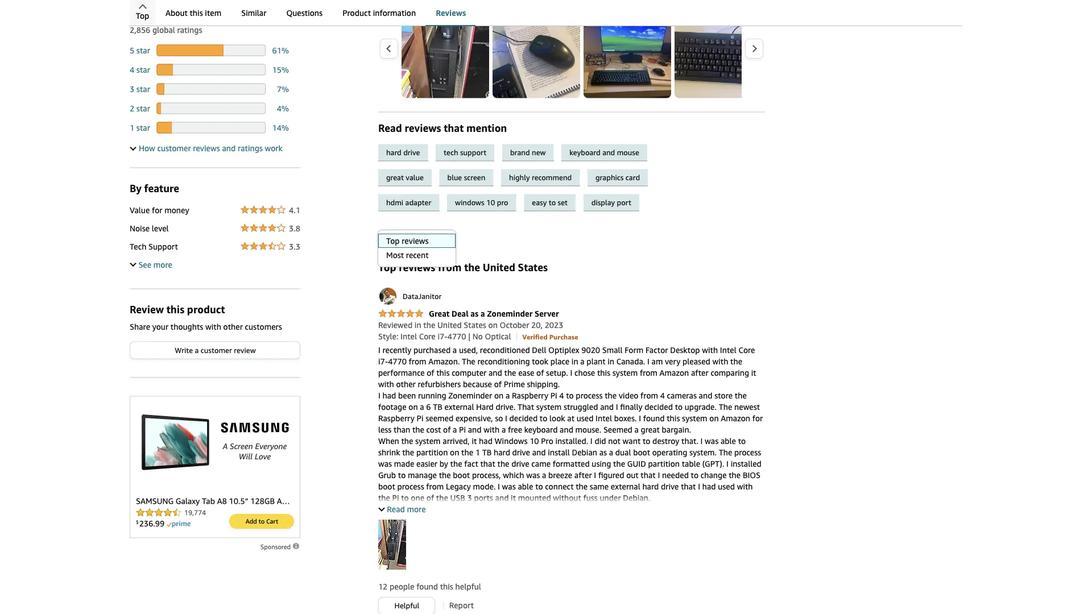 Task type: describe. For each thing, give the bounding box(es) containing it.
star for 4 star
[[136, 65, 150, 74]]

4 right about
[[189, 7, 195, 19]]

1 vertical spatial built-
[[415, 585, 435, 594]]

most
[[386, 251, 404, 260]]

0 horizontal spatial want
[[623, 437, 641, 446]]

tech
[[444, 148, 458, 157]]

0 vertical spatial raspberry
[[512, 391, 548, 401]]

0 horizontal spatial amazon
[[660, 369, 689, 378]]

was right which
[[526, 471, 540, 480]]

form
[[625, 346, 643, 355]]

20,
[[531, 321, 543, 330]]

value
[[130, 206, 150, 215]]

sponsored link
[[261, 541, 300, 553]]

i right purchase,
[[600, 562, 603, 571]]

and up anything,
[[444, 585, 457, 594]]

and left finally
[[600, 403, 614, 412]]

system up look
[[536, 403, 562, 412]]

1 horizontal spatial 5
[[229, 7, 235, 19]]

1 vertical spatial hard
[[494, 448, 510, 458]]

i down factor
[[647, 357, 650, 367]]

bluetooth
[[666, 562, 702, 571]]

0 vertical spatial did
[[595, 437, 606, 446]]

with up problems
[[533, 562, 549, 571]]

that up process,
[[480, 460, 495, 469]]

it right arrived,
[[472, 437, 477, 446]]

but
[[589, 505, 601, 514]]

see
[[138, 260, 151, 270]]

table
[[682, 460, 700, 469]]

expensive,
[[456, 414, 493, 423]]

in down master.
[[435, 585, 442, 594]]

mouse inside keyboard and mouse link
[[617, 148, 639, 157]]

i7- inside i recently purchased a used, reconditioned dell optiplex 9020 small form factor desktop with intel core i7-4770 from amazon.  the reconditioning took place in a plant in canada.  i am very pleased with the performance of this computer and the ease of setup.  i chose this system from amazon after comparing it with other refurbishers because of prime shipping. i had been running zoneminder on a raspberry pi 4 to process the video from 4 cameras and store the footage on a 6 tb external hard drive.  that system struggled and i finally decided to upgrade.  the newest raspberry pi seemed expensive, so i decided to look at used intel boxes.  i found this system on amazon for less than the cost of a pi and with a free keyboard and mouse.  seemed a great bargain. when the system arrived, it had windows 10 pro installed.  i did not want to destroy that.  i was able to shrink the partition on the 1 tb hard drive and install debian as a dual boot operating system.  the process was made easier by the fact that the drive came formatted using the guid partition table (gpt).  i installed grub to manage the boot process, which was a breeze after i figured out that i needed to change the bios boot process from legacy mode.  i was able to connect the same external hard drive that i had used with the pi to one of the usb 3 ports and it mounted without fuss under debian. the system comes with both hdmi and display port video but sans cables.  i had a spare display port on my monitor, so i bought a cable (one-day delivery) from amazon, and i was up and running.  after initial configuration i mostly log into the system with putty, so i hardly use the monitor.  but i did want sound capability.  i purchased a cheap usb speaker, and it works great.  my total investment was still less than the pi and it runs circles around it. rather than use the usb mouse that came with my purchase, i used the built-in bluetooth to connect my logitech mx master.  once again, no problems whatsoever, one less cable to mess with.  i am using both the wifi card, built-in and the 1gb ethernet port.  the drivers for debian installed by default for both.  i didn't have to hunt for anything, plug-and-play!
[[378, 357, 388, 367]]

0 vertical spatial ratings
[[177, 25, 202, 35]]

no
[[498, 573, 507, 583]]

1 vertical spatial want
[[705, 528, 723, 537]]

top for top reviews from the united states
[[378, 261, 396, 274]]

had down change
[[702, 482, 716, 492]]

4%
[[277, 104, 289, 113]]

this up thoughts
[[167, 304, 184, 316]]

2,856 global ratings
[[130, 25, 202, 35]]

0 horizontal spatial am
[[652, 357, 663, 367]]

7%
[[277, 84, 289, 94]]

0 vertical spatial partition
[[416, 448, 448, 458]]

i up footage on the bottom of the page
[[378, 391, 380, 401]]

reviews inside "how customer reviews and ratings work" dropdown button
[[193, 144, 220, 153]]

from up finally
[[641, 391, 658, 401]]

it left mounted
[[511, 494, 516, 503]]

process,
[[472, 471, 501, 480]]

keyboard inside i recently purchased a used, reconditioned dell optiplex 9020 small form factor desktop with intel core i7-4770 from amazon.  the reconditioning took place in a plant in canada.  i am very pleased with the performance of this computer and the ease of setup.  i chose this system from amazon after comparing it with other refurbishers because of prime shipping. i had been running zoneminder on a raspberry pi 4 to process the video from 4 cameras and store the footage on a 6 tb external hard drive.  that system struggled and i finally decided to upgrade.  the newest raspberry pi seemed expensive, so i decided to look at used intel boxes.  i found this system on amazon for less than the cost of a pi and with a free keyboard and mouse.  seemed a great bargain. when the system arrived, it had windows 10 pro installed.  i did not want to destroy that.  i was able to shrink the partition on the 1 tb hard drive and install debian as a dual boot operating system.  the process was made easier by the fact that the drive came formatted using the guid partition table (gpt).  i installed grub to manage the boot process, which was a breeze after i figured out that i needed to change the bios boot process from legacy mode.  i was able to connect the same external hard drive that i had used with the pi to one of the usb 3 ports and it mounted without fuss under debian. the system comes with both hdmi and display port video but sans cables.  i had a spare display port on my monitor, so i bought a cable (one-day delivery) from amazon, and i was up and running.  after initial configuration i mostly log into the system with putty, so i hardly use the monitor.  but i did want sound capability.  i purchased a cheap usb speaker, and it works great.  my total investment was still less than the pi and it runs circles around it. rather than use the usb mouse that came with my purchase, i used the built-in bluetooth to connect my logitech mx master.  once again, no problems whatsoever, one less cable to mess with.  i am using both the wifi card, built-in and the 1gb ethernet port.  the drivers for debian installed by default for both.  i didn't have to hunt for anything, plug-and-play!
[[524, 425, 558, 435]]

1 vertical spatial united
[[437, 321, 462, 330]]

the up monitor,
[[378, 505, 392, 514]]

1 vertical spatial installed
[[626, 585, 656, 594]]

1 vertical spatial found
[[416, 582, 438, 592]]

2 horizontal spatial boot
[[633, 448, 650, 458]]

debian.
[[623, 494, 650, 503]]

for right drivers
[[585, 585, 596, 594]]

of up comes
[[426, 494, 434, 503]]

share your thoughts with other customers
[[130, 322, 282, 332]]

made
[[394, 460, 414, 469]]

graphics card
[[596, 173, 640, 182]]

0 vertical spatial 3
[[130, 84, 134, 94]]

1 horizontal spatial came
[[531, 460, 551, 469]]

of down took
[[536, 369, 544, 378]]

fact
[[464, 460, 478, 469]]

read more button
[[378, 505, 426, 514]]

1 horizontal spatial tb
[[482, 448, 492, 458]]

0 vertical spatial video
[[619, 391, 638, 401]]

it down putty,
[[554, 539, 559, 549]]

and down pro
[[532, 448, 546, 458]]

1 horizontal spatial built-
[[638, 562, 657, 571]]

1 vertical spatial customer
[[201, 346, 232, 355]]

a up around
[[460, 539, 465, 549]]

a down boxes.
[[635, 425, 639, 435]]

1 horizontal spatial boot
[[453, 471, 470, 480]]

1 vertical spatial after
[[574, 471, 592, 480]]

0 horizontal spatial by
[[440, 460, 448, 469]]

expand image
[[130, 145, 136, 151]]

configuration
[[378, 528, 427, 537]]

4 down shipping.
[[559, 391, 564, 401]]

it left runs
[[403, 551, 408, 560]]

0 vertical spatial after
[[691, 369, 709, 378]]

0 horizontal spatial 10
[[486, 198, 495, 207]]

that up no
[[495, 562, 509, 571]]

the right port.
[[544, 585, 557, 594]]

2 vertical spatial boot
[[378, 482, 395, 492]]

2 vertical spatial usb
[[451, 562, 466, 571]]

0 horizontal spatial core
[[419, 332, 436, 342]]

sponsored
[[261, 543, 292, 551]]

drive up value
[[403, 148, 420, 157]]

reviews for top reviews
[[395, 233, 416, 240]]

day
[[500, 516, 513, 526]]

to down card, on the left bottom
[[397, 596, 405, 605]]

hdmi
[[483, 505, 503, 514]]

4 left cameras
[[660, 391, 665, 401]]

had up footage on the bottom of the page
[[383, 391, 396, 401]]

adapter
[[405, 198, 431, 207]]

display port link
[[583, 195, 645, 212]]

bargain.
[[662, 425, 691, 435]]

mess
[[653, 573, 671, 583]]

2 horizontal spatial intel
[[720, 346, 736, 355]]

1 vertical spatial used
[[718, 482, 735, 492]]

2 display from the left
[[695, 505, 721, 514]]

i right mode.
[[498, 482, 500, 492]]

was up system.
[[705, 437, 719, 446]]

by
[[130, 183, 142, 195]]

of left similar
[[217, 7, 226, 19]]

capability.
[[378, 539, 415, 549]]

report link
[[449, 601, 474, 611]]

for left both.
[[697, 585, 708, 594]]

0 horizontal spatial process
[[397, 482, 424, 492]]

1 horizontal spatial one
[[591, 573, 604, 583]]

0 vertical spatial 4770
[[447, 332, 466, 342]]

spare
[[674, 505, 693, 514]]

with up comparing
[[712, 357, 728, 367]]

with down performance
[[378, 380, 394, 389]]

and up graphics
[[602, 148, 615, 157]]

1 horizontal spatial decided
[[645, 403, 673, 412]]

highly recommend link
[[501, 169, 588, 187]]

had left windows
[[479, 437, 493, 446]]

read for read reviews that mention
[[378, 122, 402, 135]]

top for top reviews
[[383, 233, 393, 240]]

and down "expensive,"
[[468, 425, 482, 435]]

easy to set
[[532, 198, 568, 207]]

1 star
[[130, 123, 150, 133]]

computer
[[452, 369, 487, 378]]

i down drive.
[[505, 414, 507, 423]]

4% link
[[277, 104, 289, 113]]

but
[[673, 528, 685, 537]]

pi down shipping.
[[550, 391, 557, 401]]

1 horizontal spatial keyboard
[[570, 148, 601, 157]]

to down still
[[704, 562, 712, 571]]

1 vertical spatial decided
[[509, 414, 538, 423]]

i down sans
[[617, 516, 619, 526]]

0 horizontal spatial debian
[[572, 448, 597, 458]]

in right reviewed
[[415, 321, 421, 330]]

to left destroy
[[643, 437, 650, 446]]

on down arrived,
[[450, 448, 459, 458]]

zoneminder inside i recently purchased a used, reconditioned dell optiplex 9020 small form factor desktop with intel core i7-4770 from amazon.  the reconditioning took place in a plant in canada.  i am very pleased with the performance of this computer and the ease of setup.  i chose this system from amazon after comparing it with other refurbishers because of prime shipping. i had been running zoneminder on a raspberry pi 4 to process the video from 4 cameras and store the footage on a 6 tb external hard drive.  that system struggled and i finally decided to upgrade.  the newest raspberry pi seemed expensive, so i decided to look at used intel boxes.  i found this system on amazon for less than the cost of a pi and with a free keyboard and mouse.  seemed a great bargain. when the system arrived, it had windows 10 pro installed.  i did not want to destroy that.  i was able to shrink the partition on the 1 tb hard drive and install debian as a dual boot operating system.  the process was made easier by the fact that the drive came formatted using the guid partition table (gpt).  i installed grub to manage the boot process, which was a breeze after i figured out that i needed to change the bios boot process from legacy mode.  i was able to connect the same external hard drive that i had used with the pi to one of the usb 3 ports and it mounted without fuss under debian. the system comes with both hdmi and display port video but sans cables.  i had a spare display port on my monitor, so i bought a cable (one-day delivery) from amazon, and i was up and running.  after initial configuration i mostly log into the system with putty, so i hardly use the monitor.  but i did want sound capability.  i purchased a cheap usb speaker, and it works great.  my total investment was still less than the pi and it runs circles around it. rather than use the usb mouse that came with my purchase, i used the built-in bluetooth to connect my logitech mx master.  once again, no problems whatsoever, one less cable to mess with.  i am using both the wifi card, built-in and the 1gb ethernet port.  the drivers for debian installed by default for both.  i didn't have to hunt for anything, plug-and-play!
[[448, 391, 492, 401]]

more for see more
[[153, 260, 172, 270]]

2 star link
[[130, 104, 150, 113]]

2 horizontal spatial hard
[[642, 482, 659, 492]]

cables.
[[621, 505, 645, 514]]

1 vertical spatial so
[[411, 516, 419, 526]]

previous image
[[386, 45, 392, 53]]

1 vertical spatial cable
[[622, 573, 641, 583]]

2,856
[[130, 25, 150, 35]]

other inside i recently purchased a used, reconditioned dell optiplex 9020 small form factor desktop with intel core i7-4770 from amazon.  the reconditioning took place in a plant in canada.  i am very pleased with the performance of this computer and the ease of setup.  i chose this system from amazon after comparing it with other refurbishers because of prime shipping. i had been running zoneminder on a raspberry pi 4 to process the video from 4 cameras and store the footage on a 6 tb external hard drive.  that system struggled and i finally decided to upgrade.  the newest raspberry pi seemed expensive, so i decided to look at used intel boxes.  i found this system on amazon for less than the cost of a pi and with a free keyboard and mouse.  seemed a great bargain. when the system arrived, it had windows 10 pro installed.  i did not want to destroy that.  i was able to shrink the partition on the 1 tb hard drive and install debian as a dual boot operating system.  the process was made easier by the fact that the drive came formatted using the guid partition table (gpt).  i installed grub to manage the boot process, which was a breeze after i figured out that i needed to change the bios boot process from legacy mode.  i was able to connect the same external hard drive that i had used with the pi to one of the usb 3 ports and it mounted without fuss under debian. the system comes with both hdmi and display port video but sans cables.  i had a spare display port on my monitor, so i bought a cable (one-day delivery) from amazon, and i was up and running.  after initial configuration i mostly log into the system with putty, so i hardly use the monitor.  but i did want sound capability.  i purchased a cheap usb speaker, and it works great.  my total investment was still less than the pi and it runs circles around it. rather than use the usb mouse that came with my purchase, i used the built-in bluetooth to connect my logitech mx master.  once again, no problems whatsoever, one less cable to mess with.  i am using both the wifi card, built-in and the 1gb ethernet port.  the drivers for debian installed by default for both.  i didn't have to hunt for anything, plug-and-play!
[[396, 380, 416, 389]]

0 vertical spatial connect
[[545, 482, 574, 492]]

i recently purchased a used, reconditioned dell optiplex 9020 small form factor desktop with intel core i7-4770 from amazon.  the reconditioning took place in a plant in canada.  i am very pleased with the performance of this computer and the ease of setup.  i chose this system from amazon after comparing it with other refurbishers because of prime shipping. i had been running zoneminder on a raspberry pi 4 to process the video from 4 cameras and store the footage on a 6 tb external hard drive.  that system struggled and i finally decided to upgrade.  the newest raspberry pi seemed expensive, so i decided to look at used intel boxes.  i found this system on amazon for less than the cost of a pi and with a free keyboard and mouse.  seemed a great bargain. when the system arrived, it had windows 10 pro installed.  i did not want to destroy that.  i was able to shrink the partition on the 1 tb hard drive and install debian as a dual boot operating system.  the process was made easier by the fact that the drive came formatted using the guid partition table (gpt).  i installed grub to manage the boot process, which was a breeze after i figured out that i needed to change the bios boot process from legacy mode.  i was able to connect the same external hard drive that i had used with the pi to one of the usb 3 ports and it mounted without fuss under debian. the system comes with both hdmi and display port video but sans cables.  i had a spare display port on my monitor, so i bought a cable (one-day delivery) from amazon, and i was up and running.  after initial configuration i mostly log into the system with putty, so i hardly use the monitor.  but i did want sound capability.  i purchased a cheap usb speaker, and it works great.  my total investment was still less than the pi and it runs circles around it. rather than use the usb mouse that came with my purchase, i used the built-in bluetooth to connect my logitech mx master.  once again, no problems whatsoever, one less cable to mess with.  i am using both the wifi card, built-in and the 1gb ethernet port.  the drivers for debian installed by default for both.  i didn't have to hunt for anything, plug-and-play!
[[378, 346, 764, 605]]

noise level
[[130, 224, 169, 233]]

initial
[[717, 516, 738, 526]]

1 vertical spatial use
[[423, 562, 435, 571]]

0 horizontal spatial one
[[411, 494, 424, 503]]

circles
[[428, 551, 450, 560]]

0 vertical spatial able
[[721, 437, 736, 446]]

in down small
[[608, 357, 614, 367]]

1 horizontal spatial by
[[658, 585, 667, 594]]

with down "expensive,"
[[484, 425, 500, 435]]

1 vertical spatial connect
[[714, 562, 743, 571]]

reviews for read reviews that mention
[[405, 122, 441, 135]]

datajanitor
[[403, 292, 442, 301]]

more for read more
[[407, 505, 426, 514]]

this up anything,
[[440, 582, 453, 592]]

speaker,
[[507, 539, 537, 549]]

that.
[[681, 437, 698, 446]]

2 vertical spatial so
[[573, 528, 581, 537]]

with down bios
[[737, 482, 753, 492]]

about
[[166, 8, 188, 18]]

great inside i recently purchased a used, reconditioned dell optiplex 9020 small form factor desktop with intel core i7-4770 from amazon.  the reconditioning took place in a plant in canada.  i am very pleased with the performance of this computer and the ease of setup.  i chose this system from amazon after comparing it with other refurbishers because of prime shipping. i had been running zoneminder on a raspberry pi 4 to process the video from 4 cameras and store the footage on a 6 tb external hard drive.  that system struggled and i finally decided to upgrade.  the newest raspberry pi seemed expensive, so i decided to look at used intel boxes.  i found this system on amazon for less than the cost of a pi and with a free keyboard and mouse.  seemed a great bargain. when the system arrived, it had windows 10 pro installed.  i did not want to destroy that.  i was able to shrink the partition on the 1 tb hard drive and install debian as a dual boot operating system.  the process was made easier by the fact that the drive came formatted using the guid partition table (gpt).  i installed grub to manage the boot process, which was a breeze after i figured out that i needed to change the bios boot process from legacy mode.  i was able to connect the same external hard drive that i had used with the pi to one of the usb 3 ports and it mounted without fuss under debian. the system comes with both hdmi and display port video but sans cables.  i had a spare display port on my monitor, so i bought a cable (one-day delivery) from amazon, and i was up and running.  after initial configuration i mostly log into the system with putty, so i hardly use the monitor.  but i did want sound capability.  i purchased a cheap usb speaker, and it works great.  my total investment was still less than the pi and it runs circles around it. rather than use the usb mouse that came with my purchase, i used the built-in bluetooth to connect my logitech mx master.  once again, no problems whatsoever, one less cable to mess with.  i am using both the wifi card, built-in and the 1gb ethernet port.  the drivers for debian installed by default for both.  i didn't have to hunt for anything, plug-and-play!
[[641, 425, 660, 435]]

a left used,
[[453, 346, 457, 355]]

reviews for top reviews most recent
[[402, 237, 429, 246]]

1 horizontal spatial both
[[732, 573, 749, 583]]

top for top
[[136, 11, 149, 20]]

0 vertical spatial states
[[518, 261, 548, 274]]

0 vertical spatial i7-
[[438, 332, 447, 342]]

extender expand image for see more
[[130, 261, 136, 267]]

sans
[[603, 505, 619, 514]]

4 down 5 star
[[130, 65, 134, 74]]

2 vertical spatial less
[[606, 573, 620, 583]]

list box containing top reviews
[[378, 234, 456, 262]]

and down putty,
[[539, 539, 552, 549]]

easy
[[532, 198, 547, 207]]

0 vertical spatial purchased
[[414, 346, 451, 355]]

i up same
[[594, 471, 596, 480]]

top for top reviews most recent
[[386, 237, 400, 246]]

i down bought
[[429, 528, 431, 537]]

anything,
[[439, 596, 473, 605]]

review this product
[[130, 304, 225, 316]]

in right place
[[572, 357, 578, 367]]

0 vertical spatial using
[[592, 460, 611, 469]]

and down reconditioning
[[489, 369, 502, 378]]

6
[[426, 403, 431, 412]]

money
[[164, 206, 189, 215]]

pro
[[497, 198, 508, 207]]

1 horizontal spatial using
[[711, 573, 730, 583]]

0 vertical spatial 1
[[130, 123, 134, 133]]

my down bios
[[753, 505, 764, 514]]

i right but
[[688, 528, 690, 537]]

10 inside i recently purchased a used, reconditioned dell optiplex 9020 small form factor desktop with intel core i7-4770 from amazon.  the reconditioning took place in a plant in canada.  i am very pleased with the performance of this computer and the ease of setup.  i chose this system from amazon after comparing it with other refurbishers because of prime shipping. i had been running zoneminder on a raspberry pi 4 to process the video from 4 cameras and store the footage on a 6 tb external hard drive.  that system struggled and i finally decided to upgrade.  the newest raspberry pi seemed expensive, so i decided to look at used intel boxes.  i found this system on amazon for less than the cost of a pi and with a free keyboard and mouse.  seemed a great bargain. when the system arrived, it had windows 10 pro installed.  i did not want to destroy that.  i was able to shrink the partition on the 1 tb hard drive and install debian as a dual boot operating system.  the process was made easier by the fact that the drive came formatted using the guid partition table (gpt).  i installed grub to manage the boot process, which was a breeze after i figured out that i needed to change the bios boot process from legacy mode.  i was able to connect the same external hard drive that i had used with the pi to one of the usb 3 ports and it mounted without fuss under debian. the system comes with both hdmi and display port video but sans cables.  i had a spare display port on my monitor, so i bought a cable (one-day delivery) from amazon, and i was up and running.  after initial configuration i mostly log into the system with putty, so i hardly use the monitor.  but i did want sound capability.  i purchased a cheap usb speaker, and it works great.  my total investment was still less than the pi and it runs circles around it. rather than use the usb mouse that came with my purchase, i used the built-in bluetooth to connect my logitech mx master.  once again, no problems whatsoever, one less cable to mess with.  i am using both the wifi card, built-in and the 1gb ethernet port.  the drivers for debian installed by default for both.  i didn't have to hunt for anything, plug-and-play!
[[530, 437, 539, 446]]

progress bar for 2 star
[[157, 103, 266, 114]]

optical
[[485, 332, 511, 342]]

tech support link
[[436, 144, 502, 162]]

14% link
[[272, 123, 289, 133]]

port
[[617, 198, 631, 207]]

5 star link
[[130, 46, 150, 55]]

tech support
[[444, 148, 486, 157]]

0 horizontal spatial able
[[518, 482, 533, 492]]

global
[[152, 25, 175, 35]]

0 vertical spatial usb
[[450, 494, 465, 503]]

in up mess at the bottom right
[[657, 562, 664, 571]]

how customer reviews and ratings work
[[139, 144, 283, 153]]

and up upgrade.
[[699, 391, 712, 401]]

1 horizontal spatial partition
[[648, 460, 680, 469]]

0 horizontal spatial cable
[[460, 516, 479, 526]]

1 vertical spatial raspberry
[[378, 414, 415, 423]]

0 horizontal spatial states
[[464, 321, 486, 330]]

next image
[[751, 45, 758, 53]]

no
[[473, 332, 483, 342]]

0 horizontal spatial external
[[445, 403, 474, 412]]

i down mouse.
[[590, 437, 593, 446]]

used,
[[459, 346, 478, 355]]

verified
[[522, 333, 548, 341]]

14%
[[272, 123, 289, 133]]

to up mounted
[[535, 482, 543, 492]]

item
[[205, 8, 221, 18]]

i left the chose
[[570, 369, 572, 378]]

write a customer review
[[175, 346, 256, 355]]

default
[[669, 585, 695, 594]]

0 vertical spatial process
[[576, 391, 603, 401]]

free
[[508, 425, 522, 435]]

highly recommend
[[509, 173, 572, 182]]

with down 'delivery)'
[[531, 528, 547, 537]]

to down newest
[[738, 437, 746, 446]]

0 horizontal spatial both
[[464, 505, 481, 514]]

the down store
[[719, 403, 732, 412]]

deal
[[452, 309, 469, 319]]

top reviews most recent
[[386, 237, 429, 260]]

2 horizontal spatial less
[[713, 539, 727, 549]]

pi up rather
[[378, 551, 385, 560]]

without
[[553, 494, 581, 503]]

for right value
[[152, 206, 162, 215]]

customer image image
[[378, 520, 406, 570]]

0 vertical spatial intel
[[401, 332, 417, 342]]

october
[[500, 321, 529, 330]]

from down canada.
[[640, 369, 657, 378]]

0 vertical spatial united
[[483, 261, 515, 274]]

have
[[378, 596, 395, 605]]

windows
[[495, 437, 528, 446]]

to down made
[[398, 471, 406, 480]]

0 horizontal spatial came
[[512, 562, 531, 571]]

my up didn't
[[745, 562, 756, 571]]

on down upgrade.
[[709, 414, 719, 423]]

i down amazon,
[[583, 528, 585, 537]]

to up struggled
[[566, 391, 574, 401]]

0 vertical spatial installed
[[731, 460, 762, 469]]

drive up which
[[511, 460, 529, 469]]

0 horizontal spatial other
[[223, 322, 243, 332]]

very
[[665, 357, 681, 367]]

was down cables. at bottom right
[[622, 516, 635, 526]]

1 horizontal spatial so
[[495, 414, 503, 423]]

system up monitor,
[[394, 505, 419, 514]]

as inside i recently purchased a used, reconditioned dell optiplex 9020 small form factor desktop with intel core i7-4770 from amazon.  the reconditioning took place in a plant in canada.  i am very pleased with the performance of this computer and the ease of setup.  i chose this system from amazon after comparing it with other refurbishers because of prime shipping. i had been running zoneminder on a raspberry pi 4 to process the video from 4 cameras and store the footage on a 6 tb external hard drive.  that system struggled and i finally decided to upgrade.  the newest raspberry pi seemed expensive, so i decided to look at used intel boxes.  i found this system on amazon for less than the cost of a pi and with a free keyboard and mouse.  seemed a great bargain. when the system arrived, it had windows 10 pro installed.  i did not want to destroy that.  i was able to shrink the partition on the 1 tb hard drive and install debian as a dual boot operating system.  the process was made easier by the fact that the drive came formatted using the guid partition table (gpt).  i installed grub to manage the boot process, which was a breeze after i figured out that i needed to change the bios boot process from legacy mode.  i was able to connect the same external hard drive that i had used with the pi to one of the usb 3 ports and it mounted without fuss under debian. the system comes with both hdmi and display port video but sans cables.  i had a spare display port on my monitor, so i bought a cable (one-day delivery) from amazon, and i was up and running.  after initial configuration i mostly log into the system with putty, so i hardly use the monitor.  but i did want sound capability.  i purchased a cheap usb speaker, and it works great.  my total investment was still less than the pi and it runs circles around it. rather than use the usb mouse that came with my purchase, i used the built-in bluetooth to connect my logitech mx master.  once again, no problems whatsoever, one less cable to mess with.  i am using both the wifi card, built-in and the 1gb ethernet port.  the drivers for debian installed by default for both.  i didn't have to hunt for anything, plug-and-play!
[[599, 448, 607, 458]]

a left 'breeze'
[[542, 471, 546, 480]]

ethernet
[[491, 585, 522, 594]]

star for 5 star
[[136, 46, 150, 55]]

a left spare
[[668, 505, 672, 514]]

1 vertical spatial purchased
[[421, 539, 458, 549]]

0 horizontal spatial tb
[[433, 403, 442, 412]]

2 vertical spatial than
[[404, 562, 421, 571]]

mounted
[[518, 494, 551, 503]]

on down the been in the bottom of the page
[[409, 403, 418, 412]]

mouse.
[[575, 425, 601, 435]]

ports
[[474, 494, 493, 503]]

a up 'mostly'
[[454, 516, 458, 526]]



Task type: locate. For each thing, give the bounding box(es) containing it.
external
[[445, 403, 474, 412], [611, 482, 640, 492]]

came up problems
[[512, 562, 531, 571]]

progress bar for 3 star
[[157, 84, 266, 95]]

0 vertical spatial 10
[[486, 198, 495, 207]]

use up master.
[[423, 562, 435, 571]]

the up (gpt).
[[719, 448, 732, 458]]

2 vertical spatial hard
[[642, 482, 659, 492]]

purchased
[[414, 346, 451, 355], [421, 539, 458, 549]]

reviews
[[405, 122, 441, 135], [193, 144, 220, 153], [395, 233, 416, 240], [402, 237, 429, 246], [399, 261, 435, 274]]

windows 10 pro link
[[447, 195, 524, 212]]

came down install
[[531, 460, 551, 469]]

zoneminder
[[487, 309, 533, 319], [448, 391, 492, 401]]

1 vertical spatial intel
[[720, 346, 736, 355]]

0 vertical spatial zoneminder
[[487, 309, 533, 319]]

a down 'not'
[[609, 448, 613, 458]]

that down the guid at the bottom of the page
[[641, 471, 656, 480]]

graphics card link
[[588, 169, 654, 187]]

progress bar for 5 star
[[157, 45, 266, 56]]

great up destroy
[[641, 425, 660, 435]]

1 horizontal spatial port
[[724, 505, 739, 514]]

pi up read more dropdown button
[[392, 494, 399, 503]]

mouse inside i recently purchased a used, reconditioned dell optiplex 9020 small form factor desktop with intel core i7-4770 from amazon.  the reconditioning took place in a plant in canada.  i am very pleased with the performance of this computer and the ease of setup.  i chose this system from amazon after comparing it with other refurbishers because of prime shipping. i had been running zoneminder on a raspberry pi 4 to process the video from 4 cameras and store the footage on a 6 tb external hard drive.  that system struggled and i finally decided to upgrade.  the newest raspberry pi seemed expensive, so i decided to look at used intel boxes.  i found this system on amazon for less than the cost of a pi and with a free keyboard and mouse.  seemed a great bargain. when the system arrived, it had windows 10 pro installed.  i did not want to destroy that.  i was able to shrink the partition on the 1 tb hard drive and install debian as a dual boot operating system.  the process was made easier by the fact that the drive came formatted using the guid partition table (gpt).  i installed grub to manage the boot process, which was a breeze after i figured out that i needed to change the bios boot process from legacy mode.  i was able to connect the same external hard drive that i had used with the pi to one of the usb 3 ports and it mounted without fuss under debian. the system comes with both hdmi and display port video but sans cables.  i had a spare display port on my monitor, so i bought a cable (one-day delivery) from amazon, and i was up and running.  after initial configuration i mostly log into the system with putty, so i hardly use the monitor.  but i did want sound capability.  i purchased a cheap usb speaker, and it works great.  my total investment was still less than the pi and it runs circles around it. rather than use the usb mouse that came with my purchase, i used the built-in bluetooth to connect my logitech mx master.  once again, no problems whatsoever, one less cable to mess with.  i am using both the wifi card, built-in and the 1gb ethernet port.  the drivers for debian installed by default for both.  i didn't have to hunt for anything, plug-and-play!
[[468, 562, 492, 571]]

about this item
[[166, 8, 221, 18]]

| image
[[443, 602, 444, 610]]

want
[[623, 437, 641, 446], [705, 528, 723, 537]]

system down upgrade.
[[682, 414, 707, 423]]

great inside great value link
[[386, 173, 404, 182]]

0 horizontal spatial video
[[567, 505, 587, 514]]

dual
[[615, 448, 631, 458]]

0 vertical spatial customer
[[157, 144, 191, 153]]

keyboard and mouse
[[570, 148, 639, 157]]

questions
[[286, 8, 323, 18]]

1 vertical spatial keyboard
[[524, 425, 558, 435]]

after down the pleased
[[691, 369, 709, 378]]

1 vertical spatial external
[[611, 482, 640, 492]]

amazon down newest
[[721, 414, 750, 423]]

1 vertical spatial both
[[732, 573, 749, 583]]

5 star from the top
[[136, 123, 150, 133]]

0 horizontal spatial did
[[595, 437, 606, 446]]

top reviews option
[[378, 234, 456, 248]]

1 vertical spatial 4770
[[388, 357, 407, 367]]

mouse down it. on the bottom left
[[468, 562, 492, 571]]

1 horizontal spatial did
[[692, 528, 703, 537]]

a inside 'link'
[[481, 309, 485, 319]]

out down the guid at the bottom of the page
[[626, 471, 639, 480]]

i right (gpt).
[[726, 460, 729, 469]]

that up the tech
[[444, 122, 464, 135]]

2 progress bar from the top
[[157, 64, 266, 76]]

1 vertical spatial than
[[729, 539, 746, 549]]

mouse
[[617, 148, 639, 157], [468, 562, 492, 571]]

manage
[[408, 471, 437, 480]]

1 horizontal spatial connect
[[714, 562, 743, 571]]

external up "expensive,"
[[445, 403, 474, 412]]

2 star
[[130, 104, 150, 113]]

12 people found this helpful
[[378, 582, 481, 592]]

0 horizontal spatial united
[[437, 321, 462, 330]]

top inside top reviews most recent
[[386, 237, 400, 246]]

system down canada.
[[612, 369, 638, 378]]

most recent link
[[378, 248, 456, 262]]

great left value
[[386, 173, 404, 182]]

this up bargain.
[[667, 414, 680, 423]]

1 up the fact
[[475, 448, 480, 458]]

running.
[[664, 516, 695, 526]]

noise
[[130, 224, 150, 233]]

amazon.
[[428, 357, 460, 367]]

1 progress bar from the top
[[157, 45, 266, 56]]

0 horizontal spatial extender expand image
[[130, 261, 136, 267]]

0 horizontal spatial 1
[[130, 123, 134, 133]]

with.
[[673, 573, 691, 583]]

1 vertical spatial amazon
[[721, 414, 750, 423]]

read reviews that mention
[[378, 122, 507, 135]]

3 star from the top
[[136, 84, 150, 94]]

read more
[[387, 505, 426, 514]]

up
[[637, 516, 647, 526]]

0 vertical spatial amazon
[[660, 369, 689, 378]]

pi left "seemed"
[[417, 414, 424, 423]]

needed
[[662, 471, 689, 480]]

by down mess at the bottom right
[[658, 585, 667, 594]]

wifi
[[378, 585, 394, 594]]

extender expand image up monitor,
[[378, 506, 385, 512]]

2 vertical spatial process
[[397, 482, 424, 492]]

into
[[473, 528, 488, 537]]

found inside i recently purchased a used, reconditioned dell optiplex 9020 small form factor desktop with intel core i7-4770 from amazon.  the reconditioning took place in a plant in canada.  i am very pleased with the performance of this computer and the ease of setup.  i chose this system from amazon after comparing it with other refurbishers because of prime shipping. i had been running zoneminder on a raspberry pi 4 to process the video from 4 cameras and store the footage on a 6 tb external hard drive.  that system struggled and i finally decided to upgrade.  the newest raspberry pi seemed expensive, so i decided to look at used intel boxes.  i found this system on amazon for less than the cost of a pi and with a free keyboard and mouse.  seemed a great bargain. when the system arrived, it had windows 10 pro installed.  i did not want to destroy that.  i was able to shrink the partition on the 1 tb hard drive and install debian as a dual boot operating system.  the process was made easier by the fact that the drive came formatted using the guid partition table (gpt).  i installed grub to manage the boot process, which was a breeze after i figured out that i needed to change the bios boot process from legacy mode.  i was able to connect the same external hard drive that i had used with the pi to one of the usb 3 ports and it mounted without fuss under debian. the system comes with both hdmi and display port video but sans cables.  i had a spare display port on my monitor, so i bought a cable (one-day delivery) from amazon, and i was up and running.  after initial configuration i mostly log into the system with putty, so i hardly use the monitor.  but i did want sound capability.  i purchased a cheap usb speaker, and it works great.  my total investment was still less than the pi and it runs circles around it. rather than use the usb mouse that came with my purchase, i used the built-in bluetooth to connect my logitech mx master.  once again, no problems whatsoever, one less cable to mess with.  i am using both the wifi card, built-in and the 1gb ethernet port.  the drivers for debian installed by default for both.  i didn't have to hunt for anything, plug-and-play!
[[643, 414, 665, 423]]

purchased up the "circles"
[[421, 539, 458, 549]]

0 horizontal spatial so
[[411, 516, 419, 526]]

change
[[701, 471, 727, 480]]

intel down reviewed
[[401, 332, 417, 342]]

the down used,
[[462, 357, 475, 367]]

value
[[406, 173, 424, 182]]

installed.
[[555, 437, 588, 446]]

i down finally
[[639, 414, 641, 423]]

0 vertical spatial read
[[378, 122, 402, 135]]

0 horizontal spatial raspberry
[[378, 414, 415, 423]]

1 horizontal spatial display
[[695, 505, 721, 514]]

states up the no
[[464, 321, 486, 330]]

| image
[[516, 333, 517, 341]]

built- down mx
[[415, 585, 435, 594]]

setup.
[[546, 369, 568, 378]]

and inside dropdown button
[[222, 144, 236, 153]]

1 horizontal spatial want
[[705, 528, 723, 537]]

store
[[715, 391, 733, 401]]

61%
[[272, 46, 289, 55]]

to left look
[[540, 414, 547, 423]]

as inside 'link'
[[471, 309, 479, 319]]

cable
[[460, 516, 479, 526], [622, 573, 641, 583]]

use up the my
[[612, 528, 624, 537]]

a
[[481, 309, 485, 319], [453, 346, 457, 355], [195, 346, 199, 355], [580, 357, 585, 367], [506, 391, 510, 401], [420, 403, 424, 412], [453, 425, 457, 435], [502, 425, 506, 435], [635, 425, 639, 435], [609, 448, 613, 458], [542, 471, 546, 480], [668, 505, 672, 514], [454, 516, 458, 526], [460, 539, 465, 549]]

1 vertical spatial other
[[396, 380, 416, 389]]

1 vertical spatial debian
[[598, 585, 623, 594]]

from up putty,
[[548, 516, 566, 526]]

star for 2 star
[[136, 104, 150, 113]]

ratings left "work"
[[238, 144, 263, 153]]

1 port from the left
[[549, 505, 565, 514]]

screen
[[464, 173, 485, 182]]

system.
[[689, 448, 717, 458]]

2 port from the left
[[724, 505, 739, 514]]

0 horizontal spatial used
[[577, 414, 594, 423]]

0 vertical spatial both
[[464, 505, 481, 514]]

1 down 2
[[130, 123, 134, 133]]

star for 3 star
[[136, 84, 150, 94]]

new
[[532, 148, 546, 157]]

0 vertical spatial 5
[[229, 7, 235, 19]]

to left mess at the bottom right
[[643, 573, 650, 583]]

keyboard
[[570, 148, 601, 157], [524, 425, 558, 435]]

1 vertical spatial 1
[[475, 448, 480, 458]]

this
[[190, 8, 203, 18], [167, 304, 184, 316], [436, 369, 450, 378], [597, 369, 610, 378], [667, 414, 680, 423], [440, 582, 453, 592]]

2 vertical spatial used
[[605, 562, 622, 571]]

connect down 'breeze'
[[545, 482, 574, 492]]

star up 4 star
[[136, 46, 150, 55]]

3 progress bar from the top
[[157, 84, 266, 95]]

this down the plant
[[597, 369, 610, 378]]

hardly
[[587, 528, 610, 537]]

1 horizontal spatial 10
[[530, 437, 539, 446]]

1 vertical spatial core
[[739, 346, 755, 355]]

1 horizontal spatial able
[[721, 437, 736, 446]]

list
[[402, 11, 1092, 98]]

a up drive.
[[506, 391, 510, 401]]

i left needed
[[658, 471, 660, 480]]

had up monitor.
[[652, 505, 665, 514]]

of right cost
[[443, 425, 451, 435]]

extender expand image inside see more "dropdown button"
[[130, 261, 136, 267]]

1 horizontal spatial used
[[605, 562, 622, 571]]

1 vertical spatial usb
[[490, 539, 505, 549]]

1 horizontal spatial core
[[739, 346, 755, 355]]

that down needed
[[681, 482, 696, 492]]

0 horizontal spatial more
[[153, 260, 172, 270]]

of
[[217, 7, 226, 19], [427, 369, 434, 378], [536, 369, 544, 378], [494, 380, 502, 389], [443, 425, 451, 435], [426, 494, 434, 503]]

4770 inside i recently purchased a used, reconditioned dell optiplex 9020 small form factor desktop with intel core i7-4770 from amazon.  the reconditioning took place in a plant in canada.  i am very pleased with the performance of this computer and the ease of setup.  i chose this system from amazon after comparing it with other refurbishers because of prime shipping. i had been running zoneminder on a raspberry pi 4 to process the video from 4 cameras and store the footage on a 6 tb external hard drive.  that system struggled and i finally decided to upgrade.  the newest raspberry pi seemed expensive, so i decided to look at used intel boxes.  i found this system on amazon for less than the cost of a pi and with a free keyboard and mouse.  seemed a great bargain. when the system arrived, it had windows 10 pro installed.  i did not want to destroy that.  i was able to shrink the partition on the 1 tb hard drive and install debian as a dual boot operating system.  the process was made easier by the fact that the drive came formatted using the guid partition table (gpt).  i installed grub to manage the boot process, which was a breeze after i figured out that i needed to change the bios boot process from legacy mode.  i was able to connect the same external hard drive that i had used with the pi to one of the usb 3 ports and it mounted without fuss under debian. the system comes with both hdmi and display port video but sans cables.  i had a spare display port on my monitor, so i bought a cable (one-day delivery) from amazon, and i was up and running.  after initial configuration i mostly log into the system with putty, so i hardly use the monitor.  but i did want sound capability.  i purchased a cheap usb speaker, and it works great.  my total investment was still less than the pi and it runs circles around it. rather than use the usb mouse that came with my purchase, i used the built-in bluetooth to connect my logitech mx master.  once again, no problems whatsoever, one less cable to mess with.  i am using both the wifi card, built-in and the 1gb ethernet port.  the drivers for debian installed by default for both.  i didn't have to hunt for anything, plug-and-play!
[[388, 357, 407, 367]]

work
[[265, 144, 283, 153]]

progress bar for 4 star
[[157, 64, 266, 76]]

reviews for top reviews from the united states
[[399, 261, 435, 274]]

when
[[378, 437, 399, 446]]

after
[[697, 516, 715, 526]]

sound
[[726, 528, 748, 537]]

0 horizontal spatial great
[[386, 173, 404, 182]]

1 vertical spatial one
[[591, 573, 604, 583]]

0 vertical spatial came
[[531, 460, 551, 469]]

1 horizontal spatial more
[[407, 505, 426, 514]]

4 star
[[130, 65, 150, 74]]

less right still
[[713, 539, 727, 549]]

port up initial
[[724, 505, 739, 514]]

both.
[[710, 585, 729, 594]]

1 star from the top
[[136, 46, 150, 55]]

to down table
[[691, 471, 699, 480]]

2 horizontal spatial process
[[734, 448, 761, 458]]

star for 1 star
[[136, 123, 150, 133]]

used down the my
[[605, 562, 622, 571]]

1 display from the left
[[521, 505, 547, 514]]

on up drive.
[[494, 391, 504, 401]]

5 progress bar from the top
[[157, 122, 266, 134]]

built-
[[638, 562, 657, 571], [415, 585, 435, 594]]

review
[[130, 304, 164, 316]]

use
[[612, 528, 624, 537], [423, 562, 435, 571]]

(one-
[[481, 516, 500, 526]]

0 vertical spatial more
[[153, 260, 172, 270]]

0 vertical spatial hard
[[386, 148, 401, 157]]

recommend
[[532, 173, 572, 182]]

0 horizontal spatial mouse
[[468, 562, 492, 571]]

out right about
[[198, 7, 214, 19]]

7% link
[[277, 84, 289, 94]]

1 vertical spatial great
[[641, 425, 660, 435]]

hdmi adapter link
[[378, 195, 447, 212]]

leave feedback on sponsored ad element
[[261, 543, 300, 551]]

star up 2 star link
[[136, 84, 150, 94]]

0 horizontal spatial 4770
[[388, 357, 407, 367]]

1 vertical spatial partition
[[648, 460, 680, 469]]

out inside i recently purchased a used, reconditioned dell optiplex 9020 small form factor desktop with intel core i7-4770 from amazon.  the reconditioning took place in a plant in canada.  i am very pleased with the performance of this computer and the ease of setup.  i chose this system from amazon after comparing it with other refurbishers because of prime shipping. i had been running zoneminder on a raspberry pi 4 to process the video from 4 cameras and store the footage on a 6 tb external hard drive.  that system struggled and i finally decided to upgrade.  the newest raspberry pi seemed expensive, so i decided to look at used intel boxes.  i found this system on amazon for less than the cost of a pi and with a free keyboard and mouse.  seemed a great bargain. when the system arrived, it had windows 10 pro installed.  i did not want to destroy that.  i was able to shrink the partition on the 1 tb hard drive and install debian as a dual boot operating system.  the process was made easier by the fact that the drive came formatted using the guid partition table (gpt).  i installed grub to manage the boot process, which was a breeze after i figured out that i needed to change the bios boot process from legacy mode.  i was able to connect the same external hard drive that i had used with the pi to one of the usb 3 ports and it mounted without fuss under debian. the system comes with both hdmi and display port video but sans cables.  i had a spare display port on my monitor, so i bought a cable (one-day delivery) from amazon, and i was up and running.  after initial configuration i mostly log into the system with putty, so i hardly use the monitor.  but i did want sound capability.  i purchased a cheap usb speaker, and it works great.  my total investment was still less than the pi and it runs circles around it. rather than use the usb mouse that came with my purchase, i used the built-in bluetooth to connect my logitech mx master.  once again, no problems whatsoever, one less cable to mess with.  i am using both the wifi card, built-in and the 1gb ethernet port.  the drivers for debian installed by default for both.  i didn't have to hunt for anything, plug-and-play!
[[626, 471, 639, 480]]

15%
[[272, 65, 289, 74]]

boxes.
[[614, 414, 637, 423]]

brand new
[[510, 148, 546, 157]]

0 horizontal spatial less
[[378, 425, 392, 435]]

0 vertical spatial so
[[495, 414, 503, 423]]

1 vertical spatial 5
[[130, 46, 134, 55]]

1 inside i recently purchased a used, reconditioned dell optiplex 9020 small form factor desktop with intel core i7-4770 from amazon.  the reconditioning took place in a plant in canada.  i am very pleased with the performance of this computer and the ease of setup.  i chose this system from amazon after comparing it with other refurbishers because of prime shipping. i had been running zoneminder on a raspberry pi 4 to process the video from 4 cameras and store the footage on a 6 tb external hard drive.  that system struggled and i finally decided to upgrade.  the newest raspberry pi seemed expensive, so i decided to look at used intel boxes.  i found this system on amazon for less than the cost of a pi and with a free keyboard and mouse.  seemed a great bargain. when the system arrived, it had windows 10 pro installed.  i did not want to destroy that.  i was able to shrink the partition on the 1 tb hard drive and install debian as a dual boot operating system.  the process was made easier by the fact that the drive came formatted using the guid partition table (gpt).  i installed grub to manage the boot process, which was a breeze after i figured out that i needed to change the bios boot process from legacy mode.  i was able to connect the same external hard drive that i had used with the pi to one of the usb 3 ports and it mounted without fuss under debian. the system comes with both hdmi and display port video but sans cables.  i had a spare display port on my monitor, so i bought a cable (one-day delivery) from amazon, and i was up and running.  after initial configuration i mostly log into the system with putty, so i hardly use the monitor.  but i did want sound capability.  i purchased a cheap usb speaker, and it works great.  my total investment was still less than the pi and it runs circles around it. rather than use the usb mouse that came with my purchase, i used the built-in bluetooth to connect my logitech mx master.  once again, no problems whatsoever, one less cable to mess with.  i am using both the wifi card, built-in and the 1gb ethernet port.  the drivers for debian installed by default for both.  i didn't have to hunt for anything, plug-and-play!
[[475, 448, 480, 458]]

ease
[[518, 369, 534, 378]]

1 horizontal spatial video
[[619, 391, 638, 401]]

0 horizontal spatial intel
[[401, 332, 417, 342]]

1 horizontal spatial installed
[[731, 460, 762, 469]]

drive
[[403, 148, 420, 157], [512, 448, 530, 458], [511, 460, 529, 469], [661, 482, 679, 492]]

i down table
[[698, 482, 700, 492]]

core inside i recently purchased a used, reconditioned dell optiplex 9020 small form factor desktop with intel core i7-4770 from amazon.  the reconditioning took place in a plant in canada.  i am very pleased with the performance of this computer and the ease of setup.  i chose this system from amazon after comparing it with other refurbishers because of prime shipping. i had been running zoneminder on a raspberry pi 4 to process the video from 4 cameras and store the footage on a 6 tb external hard drive.  that system struggled and i finally decided to upgrade.  the newest raspberry pi seemed expensive, so i decided to look at used intel boxes.  i found this system on amazon for less than the cost of a pi and with a free keyboard and mouse.  seemed a great bargain. when the system arrived, it had windows 10 pro installed.  i did not want to destroy that.  i was able to shrink the partition on the 1 tb hard drive and install debian as a dual boot operating system.  the process was made easier by the fact that the drive came formatted using the guid partition table (gpt).  i installed grub to manage the boot process, which was a breeze after i figured out that i needed to change the bios boot process from legacy mode.  i was able to connect the same external hard drive that i had used with the pi to one of the usb 3 ports and it mounted without fuss under debian. the system comes with both hdmi and display port video but sans cables.  i had a spare display port on my monitor, so i bought a cable (one-day delivery) from amazon, and i was up and running.  after initial configuration i mostly log into the system with putty, so i hardly use the monitor.  but i did want sound capability.  i purchased a cheap usb speaker, and it works great.  my total investment was still less than the pi and it runs circles around it. rather than use the usb mouse that came with my purchase, i used the built-in bluetooth to connect my logitech mx master.  once again, no problems whatsoever, one less cable to mess with.  i am using both the wifi card, built-in and the 1gb ethernet port.  the drivers for debian installed by default for both.  i didn't have to hunt for anything, plug-and-play!
[[739, 346, 755, 355]]

1 horizontal spatial customer
[[201, 346, 232, 355]]

operating
[[652, 448, 687, 458]]

found up bargain.
[[643, 414, 665, 423]]

and down at at the bottom right of page
[[560, 425, 573, 435]]

0 vertical spatial out
[[198, 7, 214, 19]]

extender expand image for read more
[[378, 506, 385, 512]]

factor
[[646, 346, 668, 355]]

from up performance
[[409, 357, 426, 367]]

0 vertical spatial external
[[445, 403, 474, 412]]

2 star from the top
[[136, 65, 150, 74]]

legacy
[[446, 482, 471, 492]]

was up grub
[[378, 460, 392, 469]]

united up style: intel core i7-4770 | no optical
[[437, 321, 462, 330]]

0 vertical spatial less
[[378, 425, 392, 435]]

review
[[234, 346, 256, 355]]

ratings inside dropdown button
[[238, 144, 263, 153]]

to
[[549, 198, 556, 207], [566, 391, 574, 401], [675, 403, 683, 412], [540, 414, 547, 423], [643, 437, 650, 446], [738, 437, 746, 446], [398, 471, 406, 480], [691, 471, 699, 480], [535, 482, 543, 492], [401, 494, 409, 503], [704, 562, 712, 571], [643, 573, 650, 583], [397, 596, 405, 605]]

0 horizontal spatial ratings
[[177, 25, 202, 35]]

read for read more
[[387, 505, 405, 514]]

look
[[549, 414, 565, 423]]

i
[[378, 346, 380, 355], [647, 357, 650, 367], [570, 369, 572, 378], [378, 391, 380, 401], [616, 403, 618, 412], [505, 414, 507, 423], [639, 414, 641, 423], [590, 437, 593, 446], [701, 437, 703, 446], [726, 460, 729, 469], [594, 471, 596, 480], [658, 471, 660, 480], [498, 482, 500, 492], [698, 482, 700, 492], [648, 505, 650, 514], [421, 516, 423, 526], [617, 516, 619, 526], [429, 528, 431, 537], [583, 528, 585, 537], [688, 528, 690, 537], [417, 539, 419, 549], [600, 562, 603, 571], [693, 573, 695, 583], [731, 585, 733, 594]]

4 star from the top
[[136, 104, 150, 113]]

place
[[551, 357, 569, 367]]

progress bar
[[157, 45, 266, 56], [157, 64, 266, 76], [157, 84, 266, 95], [157, 103, 266, 114], [157, 122, 266, 134]]

0 horizontal spatial port
[[549, 505, 565, 514]]

cost
[[426, 425, 441, 435]]

1 horizontal spatial use
[[612, 528, 624, 537]]

with up bought
[[446, 505, 462, 514]]

united
[[483, 261, 515, 274], [437, 321, 462, 330]]

zoneminder inside 'link'
[[487, 309, 533, 319]]

1 vertical spatial states
[[464, 321, 486, 330]]

am down factor
[[652, 357, 663, 367]]

reviews inside top reviews most recent
[[402, 237, 429, 246]]

usb up once
[[451, 562, 466, 571]]

footage
[[378, 403, 407, 412]]

3
[[130, 84, 134, 94], [467, 494, 472, 503]]

progress bar for 1 star
[[157, 122, 266, 134]]

5
[[229, 7, 235, 19], [130, 46, 134, 55]]

i right both.
[[731, 585, 733, 594]]

core up comparing
[[739, 346, 755, 355]]

as up reviewed in the united states on october 20, 2023
[[471, 309, 479, 319]]

usb down legacy
[[450, 494, 465, 503]]

1 vertical spatial video
[[567, 505, 587, 514]]

extender expand image
[[130, 261, 136, 267], [378, 506, 385, 512]]

extender expand image inside read more dropdown button
[[378, 506, 385, 512]]

1 vertical spatial using
[[711, 573, 730, 583]]

struggled
[[564, 403, 598, 412]]

a left 6
[[420, 403, 424, 412]]

0 horizontal spatial keyboard
[[524, 425, 558, 435]]

2 vertical spatial intel
[[596, 414, 612, 423]]

0 vertical spatial than
[[394, 425, 410, 435]]

great deal as a zoneminder server
[[429, 309, 559, 319]]

3 inside i recently purchased a used, reconditioned dell optiplex 9020 small form factor desktop with intel core i7-4770 from amazon.  the reconditioning took place in a plant in canada.  i am very pleased with the performance of this computer and the ease of setup.  i chose this system from amazon after comparing it with other refurbishers because of prime shipping. i had been running zoneminder on a raspberry pi 4 to process the video from 4 cameras and store the footage on a 6 tb external hard drive.  that system struggled and i finally decided to upgrade.  the newest raspberry pi seemed expensive, so i decided to look at used intel boxes.  i found this system on amazon for less than the cost of a pi and with a free keyboard and mouse.  seemed a great bargain. when the system arrived, it had windows 10 pro installed.  i did not want to destroy that.  i was able to shrink the partition on the 1 tb hard drive and install debian as a dual boot operating system.  the process was made easier by the fact that the drive came formatted using the guid partition table (gpt).  i installed grub to manage the boot process, which was a breeze after i figured out that i needed to change the bios boot process from legacy mode.  i was able to connect the same external hard drive that i had used with the pi to one of the usb 3 ports and it mounted without fuss under debian. the system comes with both hdmi and display port video but sans cables.  i had a spare display port on my monitor, so i bought a cable (one-day delivery) from amazon, and i was up and running.  after initial configuration i mostly log into the system with putty, so i hardly use the monitor.  but i did want sound capability.  i purchased a cheap usb speaker, and it works great.  my total investment was still less than the pi and it runs circles around it. rather than use the usb mouse that came with my purchase, i used the built-in bluetooth to connect my logitech mx master.  once again, no problems whatsoever, one less cable to mess with.  i am using both the wifi card, built-in and the 1gb ethernet port.  the drivers for debian installed by default for both.  i didn't have to hunt for anything, plug-and-play!
[[467, 494, 472, 503]]

1 vertical spatial i7-
[[378, 357, 388, 367]]

list box
[[378, 234, 456, 262]]

video up amazon,
[[567, 505, 587, 514]]

1 horizontal spatial debian
[[598, 585, 623, 594]]

found
[[643, 414, 665, 423], [416, 582, 438, 592]]

partition up easier
[[416, 448, 448, 458]]

0 vertical spatial boot
[[633, 448, 650, 458]]

my
[[608, 539, 619, 549]]

reviewed
[[378, 321, 412, 330]]

1 horizontal spatial external
[[611, 482, 640, 492]]

highly
[[509, 173, 530, 182]]

comes
[[421, 505, 444, 514]]

customer inside dropdown button
[[157, 144, 191, 153]]

to up read more
[[401, 494, 409, 503]]

1 vertical spatial as
[[599, 448, 607, 458]]

display
[[521, 505, 547, 514], [695, 505, 721, 514]]

problems
[[509, 573, 543, 583]]

1 vertical spatial am
[[697, 573, 708, 583]]

master.
[[425, 573, 451, 583]]

your
[[152, 322, 168, 332]]

1 horizontal spatial process
[[576, 391, 603, 401]]

able up mounted
[[518, 482, 533, 492]]

want down the after
[[705, 528, 723, 537]]

1 vertical spatial process
[[734, 448, 761, 458]]

star down 2 star link
[[136, 123, 150, 133]]

and down capability.
[[387, 551, 401, 560]]

4 progress bar from the top
[[157, 103, 266, 114]]

monitor.
[[640, 528, 671, 537]]

on down the great deal as a zoneminder server
[[488, 321, 498, 330]]

datajanitor link
[[378, 287, 442, 306]]

1 horizontal spatial states
[[518, 261, 548, 274]]

2 horizontal spatial used
[[718, 482, 735, 492]]

as left dual
[[599, 448, 607, 458]]

2
[[130, 104, 134, 113]]

dropdown image
[[446, 234, 452, 239]]

process down manage at the left bottom
[[397, 482, 424, 492]]

system down cost
[[415, 437, 441, 446]]

similar
[[241, 8, 266, 18]]



Task type: vqa. For each thing, say whether or not it's contained in the screenshot.


